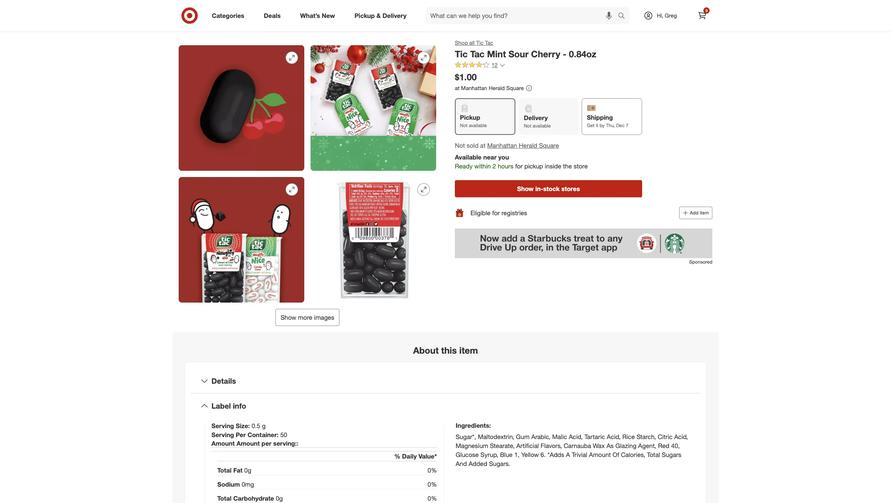 Task type: locate. For each thing, give the bounding box(es) containing it.
herald down 12
[[489, 85, 505, 91]]

what's new link
[[294, 7, 345, 24]]

for
[[516, 163, 523, 170], [493, 209, 500, 217]]

amount
[[590, 451, 611, 459]]

0 vertical spatial 0
[[244, 467, 248, 475]]

1 vertical spatial delivery
[[524, 114, 548, 122]]

available
[[469, 123, 487, 129], [533, 123, 551, 129]]

g right 0.5
[[262, 423, 266, 430]]

0 vertical spatial serving
[[212, 423, 234, 430]]

acid, up carnauba
[[569, 434, 583, 441]]

per
[[262, 440, 272, 448]]

1 horizontal spatial acid,
[[607, 434, 621, 441]]

not for pickup
[[460, 123, 468, 129]]

available up manhattan herald square button
[[533, 123, 551, 129]]

serving left size:
[[212, 423, 234, 430]]

2 horizontal spatial g
[[280, 495, 283, 503]]

sodium
[[217, 481, 240, 489]]

2 amount from the left
[[237, 440, 260, 448]]

1 serving from the top
[[212, 423, 234, 430]]

2 0% from the top
[[428, 481, 437, 489]]

0 vertical spatial total
[[217, 467, 232, 475]]

2
[[493, 163, 496, 170]]

delivery inside pickup & delivery link
[[383, 12, 407, 19]]

g right the carbohydrate
[[280, 495, 283, 503]]

shop all tic tac tic tac mint sour cherry - 0.84oz
[[455, 39, 597, 59]]

show
[[518, 185, 534, 193], [281, 314, 297, 322]]

sugars
[[662, 451, 682, 459]]

1 horizontal spatial available
[[533, 123, 551, 129]]

square down sour
[[507, 85, 524, 91]]

0% for sodium 0 mg
[[428, 481, 437, 489]]

at
[[455, 85, 460, 91], [481, 142, 486, 149]]

herald
[[489, 85, 505, 91], [519, 142, 538, 149]]

0 right the fat
[[244, 467, 248, 475]]

0 vertical spatial tac
[[485, 39, 494, 46]]

0 horizontal spatial for
[[493, 209, 500, 217]]

daily
[[402, 453, 417, 461]]

shipping get it by thu, dec 7
[[587, 114, 629, 129]]

for inside available near you ready within 2 hours for pickup inside the store
[[516, 163, 523, 170]]

sour
[[509, 48, 529, 59]]

available near you ready within 2 hours for pickup inside the store
[[455, 154, 588, 170]]

pickup left &
[[355, 12, 375, 19]]

0 horizontal spatial square
[[507, 85, 524, 91]]

1 amount from the left
[[212, 440, 235, 448]]

1 vertical spatial show
[[281, 314, 297, 322]]

square
[[507, 85, 524, 91], [539, 142, 559, 149]]

amount
[[212, 440, 235, 448], [237, 440, 260, 448]]

as
[[607, 442, 614, 450]]

show left in-
[[518, 185, 534, 193]]

show for show in-stock stores
[[518, 185, 534, 193]]

deals
[[264, 12, 281, 19]]

2 vertical spatial 0%
[[428, 495, 437, 503]]

not inside pickup not available
[[460, 123, 468, 129]]

total left the fat
[[217, 467, 232, 475]]

0
[[244, 467, 248, 475], [242, 481, 245, 489], [276, 495, 280, 503]]

amount down per
[[237, 440, 260, 448]]

g for fat
[[248, 467, 252, 475]]

0 right sodium
[[242, 481, 245, 489]]

item right this
[[460, 345, 478, 356]]

0 horizontal spatial g
[[248, 467, 252, 475]]

0 right the carbohydrate
[[276, 495, 280, 503]]

ingredients:
[[456, 422, 491, 430]]

tic tac mint sour cherry - 0.84oz, 2 of 6 image
[[179, 45, 305, 171]]

available inside delivery not available
[[533, 123, 551, 129]]

item right add
[[700, 210, 709, 216]]

pickup up sold in the top of the page
[[460, 114, 481, 122]]

0% for total fat 0 g
[[428, 467, 437, 475]]

g right the fat
[[248, 467, 252, 475]]

1 vertical spatial pickup
[[460, 114, 481, 122]]

1 horizontal spatial at
[[481, 142, 486, 149]]

0 horizontal spatial available
[[469, 123, 487, 129]]

hi,
[[658, 12, 664, 19]]

citric
[[658, 434, 673, 441]]

available
[[455, 154, 482, 161]]

1 horizontal spatial g
[[262, 423, 266, 430]]

blue
[[500, 451, 513, 459]]

9
[[706, 8, 708, 13]]

1 horizontal spatial amount
[[237, 440, 260, 448]]

0 vertical spatial for
[[516, 163, 523, 170]]

1 vertical spatial square
[[539, 142, 559, 149]]

2 total from the top
[[217, 495, 232, 503]]

0 horizontal spatial pickup
[[355, 12, 375, 19]]

glazing
[[616, 442, 637, 450]]

7
[[626, 123, 629, 129]]

0% for total carbohydrate 0 g
[[428, 495, 437, 503]]

g for size:
[[262, 423, 266, 430]]

tic tac mint sour cherry - 0.84oz, 1 of 6 image
[[179, 0, 437, 39]]

0%
[[428, 467, 437, 475], [428, 481, 437, 489], [428, 495, 437, 503]]

0 horizontal spatial amount
[[212, 440, 235, 448]]

pickup not available
[[460, 114, 487, 129]]

available up sold in the top of the page
[[469, 123, 487, 129]]

g for carbohydrate
[[280, 495, 283, 503]]

search
[[615, 12, 634, 20]]

delivery right &
[[383, 12, 407, 19]]

not up sold in the top of the page
[[460, 123, 468, 129]]

trivial
[[572, 451, 588, 459]]

hours
[[498, 163, 514, 170]]

not sold at manhattan herald square
[[455, 142, 559, 149]]

1 horizontal spatial delivery
[[524, 114, 548, 122]]

for right eligible
[[493, 209, 500, 217]]

0 vertical spatial tic
[[477, 39, 484, 46]]

by
[[600, 123, 605, 129]]

total down sodium
[[217, 495, 232, 503]]

2 horizontal spatial acid,
[[675, 434, 689, 441]]

1 vertical spatial for
[[493, 209, 500, 217]]

2 vertical spatial g
[[280, 495, 283, 503]]

at right sold in the top of the page
[[481, 142, 486, 149]]

3 acid, from the left
[[675, 434, 689, 441]]

cherry
[[532, 48, 561, 59]]

show inside button
[[518, 185, 534, 193]]

1 vertical spatial 0%
[[428, 481, 437, 489]]

1 vertical spatial serving
[[212, 432, 234, 439]]

1 horizontal spatial tic
[[477, 39, 484, 46]]

0 horizontal spatial item
[[460, 345, 478, 356]]

1 total from the top
[[217, 467, 232, 475]]

0 vertical spatial pickup
[[355, 12, 375, 19]]

serving left per
[[212, 432, 234, 439]]

tic down the shop
[[455, 48, 468, 59]]

1 vertical spatial item
[[460, 345, 478, 356]]

maltodextrin,
[[478, 434, 515, 441]]

0 horizontal spatial at
[[455, 85, 460, 91]]

in-
[[536, 185, 544, 193]]

0 for fat
[[244, 467, 248, 475]]

1 vertical spatial g
[[248, 467, 252, 475]]

12
[[492, 62, 498, 68]]

show inside button
[[281, 314, 297, 322]]

total
[[217, 467, 232, 475], [217, 495, 232, 503]]

square up inside
[[539, 142, 559, 149]]

1 vertical spatial manhattan
[[488, 142, 518, 149]]

tac
[[485, 39, 494, 46], [471, 48, 485, 59]]

details
[[212, 377, 236, 386]]

tic right all
[[477, 39, 484, 46]]

show in-stock stores
[[518, 185, 580, 193]]

0 vertical spatial 0%
[[428, 467, 437, 475]]

wax
[[593, 442, 605, 450]]

value*
[[419, 453, 437, 461]]

delivery up manhattan herald square button
[[524, 114, 548, 122]]

a
[[566, 451, 571, 459]]

label info
[[212, 402, 246, 411]]

not
[[460, 123, 468, 129], [524, 123, 532, 129], [455, 142, 465, 149]]

per
[[236, 432, 246, 439]]

1 horizontal spatial for
[[516, 163, 523, 170]]

add item
[[690, 210, 709, 216]]

1 vertical spatial herald
[[519, 142, 538, 149]]

add
[[690, 210, 699, 216]]

details button
[[191, 369, 701, 394]]

0 horizontal spatial tac
[[471, 48, 485, 59]]

manhattan up you on the top right of page
[[488, 142, 518, 149]]

1 horizontal spatial show
[[518, 185, 534, 193]]

1 0% from the top
[[428, 467, 437, 475]]

2 acid, from the left
[[607, 434, 621, 441]]

inside
[[545, 163, 562, 170]]

manhattan down $1.00
[[461, 85, 488, 91]]

0 horizontal spatial acid,
[[569, 434, 583, 441]]

tac up 12 'link'
[[471, 48, 485, 59]]

1 vertical spatial at
[[481, 142, 486, 149]]

categories link
[[205, 7, 254, 24]]

store
[[574, 163, 588, 170]]

calories,
[[621, 451, 646, 459]]

1 horizontal spatial pickup
[[460, 114, 481, 122]]

1 horizontal spatial herald
[[519, 142, 538, 149]]

1 acid, from the left
[[569, 434, 583, 441]]

0 vertical spatial delivery
[[383, 12, 407, 19]]

-
[[563, 48, 567, 59]]

1 vertical spatial tic
[[455, 48, 468, 59]]

available inside pickup not available
[[469, 123, 487, 129]]

about this item
[[413, 345, 478, 356]]

0 vertical spatial square
[[507, 85, 524, 91]]

1 horizontal spatial tac
[[485, 39, 494, 46]]

1 horizontal spatial item
[[700, 210, 709, 216]]

pickup inside pickup not available
[[460, 114, 481, 122]]

show more images button
[[276, 309, 340, 326]]

tac up mint
[[485, 39, 494, 46]]

0 vertical spatial g
[[262, 423, 266, 430]]

show left more
[[281, 314, 297, 322]]

1 vertical spatial total
[[217, 495, 232, 503]]

total for total fat
[[217, 467, 232, 475]]

eligible
[[471, 209, 491, 217]]

herald up available near you ready within 2 hours for pickup inside the store
[[519, 142, 538, 149]]

tic tac mint sour cherry - 0.84oz, 4 of 6 image
[[179, 177, 305, 303]]

acid, up as
[[607, 434, 621, 441]]

acid, up 40,
[[675, 434, 689, 441]]

0 horizontal spatial show
[[281, 314, 297, 322]]

all
[[470, 39, 475, 46]]

0 horizontal spatial herald
[[489, 85, 505, 91]]

acid,
[[569, 434, 583, 441], [607, 434, 621, 441], [675, 434, 689, 441]]

show for show more images
[[281, 314, 297, 322]]

greg
[[665, 12, 678, 19]]

3 0% from the top
[[428, 495, 437, 503]]

g
[[262, 423, 266, 430], [248, 467, 252, 475], [280, 495, 283, 503]]

amount up the total fat 0 g
[[212, 440, 235, 448]]

glucose
[[456, 451, 479, 459]]

2 vertical spatial 0
[[276, 495, 280, 503]]

this
[[442, 345, 457, 356]]

and
[[456, 460, 467, 468]]

40,
[[672, 442, 680, 450]]

for right hours
[[516, 163, 523, 170]]

g inside serving size: 0.5 g serving per container: 50
[[262, 423, 266, 430]]

pickup for not
[[460, 114, 481, 122]]

get
[[587, 123, 595, 129]]

1 vertical spatial 0
[[242, 481, 245, 489]]

not up manhattan herald square button
[[524, 123, 532, 129]]

not inside delivery not available
[[524, 123, 532, 129]]

0 horizontal spatial delivery
[[383, 12, 407, 19]]

ready
[[455, 163, 473, 170]]

serving size: 0.5 g serving per container: 50
[[212, 423, 287, 439]]

fat
[[233, 467, 243, 475]]

0 vertical spatial show
[[518, 185, 534, 193]]

tic tac mint sour cherry - 0.84oz, 3 of 6 image
[[311, 45, 437, 171]]

at down $1.00
[[455, 85, 460, 91]]

0 vertical spatial item
[[700, 210, 709, 216]]

0 for carbohydrate
[[276, 495, 280, 503]]



Task type: vqa. For each thing, say whether or not it's contained in the screenshot.
STASH IT IN A BOOK OR JOURNAL.
no



Task type: describe. For each thing, give the bounding box(es) containing it.
0 horizontal spatial tic
[[455, 48, 468, 59]]

eligible for registries
[[471, 209, 528, 217]]

0.5
[[252, 423, 261, 430]]

What can we help you find? suggestions appear below search field
[[426, 7, 620, 24]]

near
[[484, 154, 497, 161]]

show more images
[[281, 314, 335, 322]]

size:
[[236, 423, 250, 430]]

tartaric
[[585, 434, 606, 441]]

2 serving from the top
[[212, 432, 234, 439]]

starch,
[[637, 434, 657, 441]]

the
[[564, 163, 572, 170]]

image gallery element
[[179, 0, 437, 326]]

delivery not available
[[524, 114, 551, 129]]

registries
[[502, 209, 528, 217]]

label
[[212, 402, 231, 411]]

shipping
[[587, 114, 613, 122]]

show in-stock stores button
[[455, 180, 643, 198]]

what's
[[300, 12, 320, 19]]

total for total carbohydrate
[[217, 495, 232, 503]]

1 vertical spatial tac
[[471, 48, 485, 59]]

not left sold in the top of the page
[[455, 142, 465, 149]]

1 horizontal spatial square
[[539, 142, 559, 149]]

serving:
[[273, 440, 297, 448]]

mint
[[487, 48, 506, 59]]

sponsored
[[690, 259, 713, 265]]

available for pickup
[[469, 123, 487, 129]]

syrup,
[[481, 451, 499, 459]]

new
[[322, 12, 335, 19]]

pickup & delivery
[[355, 12, 407, 19]]

mg
[[245, 481, 254, 489]]

images
[[314, 314, 335, 322]]

gum
[[516, 434, 530, 441]]

within
[[475, 163, 491, 170]]

red
[[659, 442, 670, 450]]

$1.00
[[455, 71, 477, 82]]

0 vertical spatial at
[[455, 85, 460, 91]]

carnauba
[[564, 442, 592, 450]]

of
[[613, 451, 620, 459]]

flavors,
[[541, 442, 562, 450]]

at manhattan herald square
[[455, 85, 524, 91]]

categories
[[212, 12, 245, 19]]

9 link
[[694, 7, 711, 24]]

stearate,
[[490, 442, 515, 450]]

available for delivery
[[533, 123, 551, 129]]

not for delivery
[[524, 123, 532, 129]]

total carbohydrate 0 g
[[217, 495, 283, 503]]

ingredients: sugar*, maltodextrin, gum arabic, malic acid, tartaric acid, rice starch, citric acid, magnesium stearate, artificial flavors, carnauba wax as glazing agent, red 40, glucose syrup, blue 1, yellow 6. *adds a trivial amount of calories, total sugars and added sugars.
[[456, 422, 689, 468]]

sugars.
[[489, 460, 511, 468]]

add item button
[[680, 207, 713, 219]]

added
[[469, 460, 488, 468]]

stores
[[562, 185, 580, 193]]

shop
[[455, 39, 468, 46]]

*adds
[[548, 451, 565, 459]]

agent,
[[639, 442, 657, 450]]

rice
[[623, 434, 635, 441]]

search button
[[615, 7, 634, 26]]

&
[[377, 12, 381, 19]]

pickup & delivery link
[[348, 7, 417, 24]]

label info button
[[191, 394, 701, 419]]

6.
[[541, 451, 546, 459]]

stock
[[544, 185, 560, 193]]

0.84oz
[[569, 48, 597, 59]]

deals link
[[257, 7, 291, 24]]

manhattan herald square button
[[488, 141, 559, 150]]

carbohydrate
[[233, 495, 274, 503]]

% daily value*
[[395, 453, 437, 461]]

0 vertical spatial herald
[[489, 85, 505, 91]]

amount amount per serving: :
[[212, 440, 299, 448]]

yellow
[[522, 451, 539, 459]]

0 vertical spatial manhattan
[[461, 85, 488, 91]]

:
[[297, 440, 299, 448]]

1,
[[515, 451, 520, 459]]

magnesium
[[456, 442, 489, 450]]

delivery inside delivery not available
[[524, 114, 548, 122]]

sugar*,
[[456, 434, 477, 441]]

%
[[395, 453, 401, 461]]

tic tac mint sour cherry - 0.84oz, 5 of 6 image
[[311, 177, 437, 303]]

pickup for &
[[355, 12, 375, 19]]

about
[[413, 345, 439, 356]]

pickup
[[525, 163, 544, 170]]

12 link
[[455, 61, 506, 70]]

item inside button
[[700, 210, 709, 216]]

advertisement region
[[455, 229, 713, 259]]

artificial
[[517, 442, 539, 450]]

50
[[281, 432, 287, 439]]

what's new
[[300, 12, 335, 19]]



